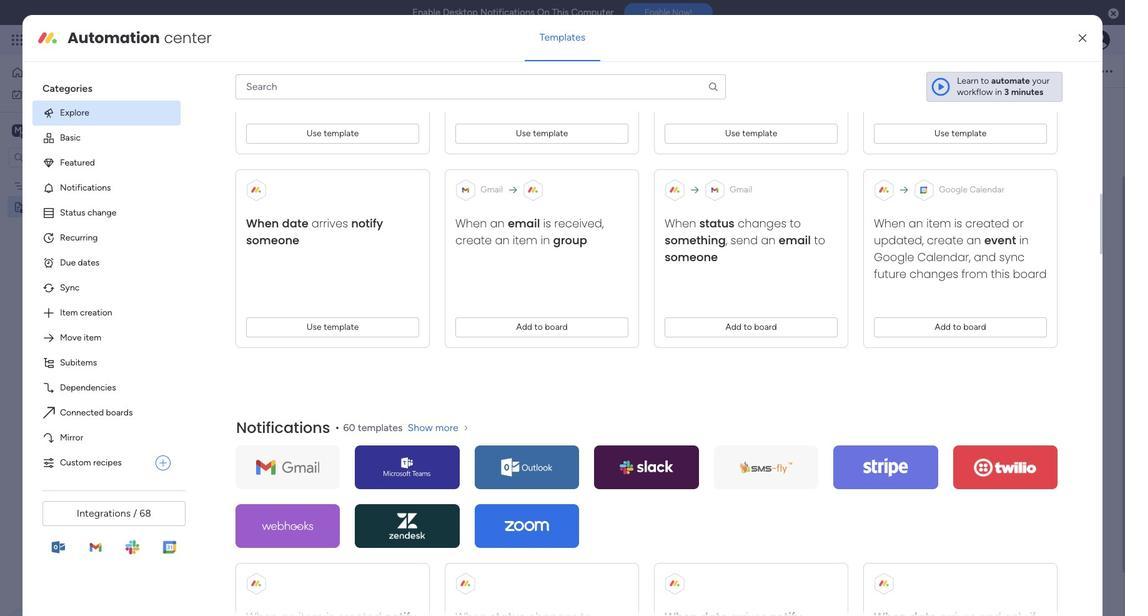 Task type: vqa. For each thing, say whether or not it's contained in the screenshot.
app
no



Task type: locate. For each thing, give the bounding box(es) containing it.
0 horizontal spatial someone
[[246, 232, 300, 248]]

notes
[[29, 202, 53, 212]]

someone down date
[[246, 232, 300, 248]]

0 horizontal spatial google
[[875, 249, 915, 265]]

create inside when an item is created or updated, create an
[[928, 232, 964, 248]]

gmail up when an email
[[481, 184, 503, 195]]

1 horizontal spatial in
[[996, 87, 1003, 97]]

automation
[[68, 27, 160, 48]]

when left date
[[246, 216, 279, 231]]

now!
[[673, 8, 693, 18]]

categories
[[43, 82, 92, 94]]

2 horizontal spatial notifications
[[481, 7, 535, 18]]

0 horizontal spatial create
[[456, 232, 492, 248]]

1 vertical spatial ✨
[[441, 276, 455, 291]]

1 vertical spatial ✨ priorities for the week
[[441, 276, 581, 291]]

0 horizontal spatial changes
[[738, 216, 787, 231]]

68
[[140, 508, 151, 519]]

connected boards option
[[33, 401, 181, 426]]

1 vertical spatial tasks
[[519, 340, 548, 355]]

plan
[[71, 180, 87, 191]]

item
[[927, 216, 952, 231], [513, 232, 538, 248], [84, 333, 101, 343]]

when for when an item is created or updated, create an
[[875, 216, 906, 231]]

in left 3
[[996, 87, 1003, 97]]

more
[[436, 422, 459, 434]]

calendar,
[[918, 249, 971, 265]]

1 vertical spatial for
[[510, 276, 527, 291]]

add to board button for something
[[665, 318, 838, 338]]

1 add to board from the left
[[517, 322, 568, 333]]

0 horizontal spatial ✨
[[189, 153, 200, 164]]

1 horizontal spatial work
[[101, 33, 124, 47]]

center
[[164, 27, 212, 48]]

60
[[344, 422, 356, 434]]

2 create from the left
[[928, 232, 964, 248]]

1 vertical spatial google
[[875, 249, 915, 265]]

in inside your workflow in
[[996, 87, 1003, 97]]

enable inside button
[[645, 8, 671, 18]]

1 horizontal spatial is
[[955, 216, 963, 231]]

Search in workspace field
[[26, 150, 104, 164]]

1 horizontal spatial ✨ priorities for the week
[[441, 276, 581, 291]]

recipes
[[93, 458, 122, 468]]

gmail up status
[[730, 184, 753, 195]]

1 horizontal spatial the
[[530, 276, 548, 291]]

google left calendar
[[940, 184, 968, 195]]

enable for enable now!
[[645, 8, 671, 18]]

categories heading
[[33, 72, 181, 101]]

work inside button
[[42, 88, 61, 99]]

0 vertical spatial work
[[101, 33, 124, 47]]

1 vertical spatial notifications
[[60, 182, 111, 193]]

0 horizontal spatial is
[[544, 216, 552, 231]]

someone down something
[[665, 249, 718, 265]]

use
[[307, 128, 322, 139], [516, 128, 531, 139], [726, 128, 741, 139], [935, 128, 950, 139], [307, 322, 322, 333]]

automate
[[992, 76, 1031, 86]]

work right monday
[[101, 33, 124, 47]]

explore option
[[33, 101, 181, 126]]

1 horizontal spatial item
[[513, 232, 538, 248]]

1 vertical spatial 📋 upcoming tasks
[[441, 340, 548, 355]]

0 horizontal spatial add to board button
[[456, 318, 629, 338]]

share
[[1062, 65, 1084, 76]]

featured option
[[33, 151, 181, 176]]

is inside when an item is created or updated, create an
[[955, 216, 963, 231]]

someone inside the 'when date arrives notify someone'
[[246, 232, 300, 248]]

when
[[246, 216, 279, 231], [456, 216, 487, 231], [665, 216, 697, 231], [875, 216, 906, 231]]

2 add from the left
[[726, 322, 742, 333]]

2 vertical spatial notifications
[[236, 418, 330, 438]]

enable now!
[[645, 8, 693, 18]]

monday
[[56, 33, 99, 47]]

received,
[[555, 216, 604, 231]]

📋
[[189, 173, 200, 184], [441, 340, 455, 355]]

move item option
[[33, 326, 181, 351]]

0 horizontal spatial enable
[[413, 7, 441, 18]]

📂 today
[[441, 213, 495, 228]]

changes down calendar,
[[910, 266, 959, 282]]

in down or
[[1020, 232, 1029, 248]]

1 horizontal spatial enable
[[645, 8, 671, 18]]

📋 upcoming tasks
[[189, 173, 267, 184], [441, 340, 548, 355]]

2 when from the left
[[456, 216, 487, 231]]

2 is from the left
[[955, 216, 963, 231]]

when up finish
[[456, 216, 487, 231]]

0 vertical spatial the
[[254, 153, 268, 164]]

0 vertical spatial ✨
[[189, 153, 200, 164]]

1 vertical spatial changes
[[910, 266, 959, 282]]

enable left now!
[[645, 8, 671, 18]]

1 horizontal spatial for
[[510, 276, 527, 291]]

0 horizontal spatial email
[[508, 216, 540, 231]]

arrives
[[312, 216, 348, 231]]

0 horizontal spatial notifications
[[60, 182, 111, 193]]

upcoming
[[202, 173, 244, 184], [458, 340, 516, 355]]

subitems option
[[33, 351, 181, 376]]

creation
[[80, 308, 112, 318]]

when date arrives notify someone
[[246, 216, 383, 248]]

home image
[[11, 66, 24, 79]]

use template button
[[246, 124, 420, 144], [456, 124, 629, 144], [665, 124, 838, 144], [875, 124, 1048, 144], [246, 318, 420, 338]]

list box
[[0, 173, 159, 386]]

1 vertical spatial email
[[779, 232, 812, 248]]

3 add to board button from the left
[[875, 318, 1048, 338]]

1 vertical spatial someone
[[665, 249, 718, 265]]

numbered list image
[[480, 66, 492, 77]]

1 horizontal spatial add to board button
[[665, 318, 838, 338]]

1 vertical spatial item
[[513, 232, 538, 248]]

my work
[[28, 88, 61, 99]]

work right my
[[42, 88, 61, 99]]

checklist image
[[502, 66, 513, 77]]

sync option
[[33, 276, 181, 301]]

item inside option
[[84, 333, 101, 343]]

layout image
[[430, 66, 441, 77]]

0 vertical spatial tasks
[[246, 173, 267, 184]]

status change option
[[33, 201, 181, 226]]

0 horizontal spatial in
[[541, 232, 550, 248]]

when up updated,
[[875, 216, 906, 231]]

is left the 'created'
[[955, 216, 963, 231]]

send
[[731, 232, 758, 248]]

0 horizontal spatial for
[[241, 153, 252, 164]]

minutes
[[1012, 87, 1044, 97]]

is inside is received, create an item in
[[544, 216, 552, 231]]

2 vertical spatial item
[[84, 333, 101, 343]]

in left group
[[541, 232, 550, 248]]

0 vertical spatial google
[[940, 184, 968, 195]]

add to board button
[[456, 318, 629, 338], [665, 318, 838, 338], [875, 318, 1048, 338]]

main workspace
[[29, 124, 103, 136]]

,
[[726, 232, 728, 248]]

in
[[996, 87, 1003, 97], [541, 232, 550, 248], [1020, 232, 1029, 248]]

4 when from the left
[[875, 216, 906, 231]]

google
[[940, 184, 968, 195], [875, 249, 915, 265]]

marketing plan
[[29, 180, 87, 191]]

enable left desktop
[[413, 7, 441, 18]]

notifications
[[481, 7, 535, 18], [60, 182, 111, 193], [236, 418, 330, 438]]

boards
[[106, 408, 133, 418]]

this
[[552, 7, 569, 18]]

1 horizontal spatial create
[[928, 232, 964, 248]]

0 horizontal spatial gmail
[[481, 184, 503, 195]]

dependencies
[[60, 383, 116, 393]]

work for monday
[[101, 33, 124, 47]]

from
[[962, 266, 989, 282]]

dependencies option
[[33, 376, 181, 401]]

changes up send
[[738, 216, 787, 231]]

finish these notes
[[473, 236, 553, 248]]

None search field
[[236, 74, 726, 99]]

0 horizontal spatial add
[[517, 322, 533, 333]]

option
[[0, 174, 159, 177]]

0 horizontal spatial ✨ priorities for the week
[[189, 153, 291, 164]]

create
[[456, 232, 492, 248], [928, 232, 964, 248]]

0 vertical spatial item
[[927, 216, 952, 231]]

1 horizontal spatial tasks
[[519, 340, 548, 355]]

2 horizontal spatial item
[[927, 216, 952, 231]]

0 horizontal spatial upcoming
[[202, 173, 244, 184]]

2 horizontal spatial add to board
[[935, 322, 987, 333]]

someone
[[246, 232, 300, 248], [665, 249, 718, 265]]

basic option
[[33, 126, 181, 151]]

2 gmail from the left
[[730, 184, 753, 195]]

email right send
[[779, 232, 812, 248]]

1 horizontal spatial gmail
[[730, 184, 753, 195]]

add to board for something
[[726, 322, 778, 333]]

1 create from the left
[[456, 232, 492, 248]]

is
[[544, 216, 552, 231], [955, 216, 963, 231]]

3 minutes
[[1005, 87, 1044, 97]]

email up 'finish these notes'
[[508, 216, 540, 231]]

is up notes at the top left of page
[[544, 216, 552, 231]]

show more link
[[408, 422, 471, 434]]

gmail
[[481, 184, 503, 195], [730, 184, 753, 195]]

0 vertical spatial changes
[[738, 216, 787, 231]]

when up something
[[665, 216, 697, 231]]

2 horizontal spatial add to board button
[[875, 318, 1048, 338]]

an down when an email
[[495, 232, 510, 248]]

priorities
[[202, 153, 238, 164], [458, 276, 507, 291]]

google calendar
[[940, 184, 1005, 195]]

management
[[126, 33, 194, 47]]

1 add to board button from the left
[[456, 318, 629, 338]]

enable for enable desktop notifications on this computer
[[413, 7, 441, 18]]

categories list box
[[33, 72, 191, 476]]

when inside when an item is created or updated, create an
[[875, 216, 906, 231]]

1 horizontal spatial priorities
[[458, 276, 507, 291]]

sync
[[60, 283, 80, 293]]

an right send
[[762, 232, 776, 248]]

0 vertical spatial 📋
[[189, 173, 200, 184]]

event
[[985, 232, 1017, 248]]

2 add to board from the left
[[726, 322, 778, 333]]

1 horizontal spatial changes
[[910, 266, 959, 282]]

0 vertical spatial upcoming
[[202, 173, 244, 184]]

item right move
[[84, 333, 101, 343]]

2 horizontal spatial add
[[935, 322, 952, 333]]

workspace selection element
[[12, 123, 104, 139]]

0 horizontal spatial priorities
[[202, 153, 238, 164]]

item down when an email
[[513, 232, 538, 248]]

1 vertical spatial week
[[551, 276, 581, 291]]

when for when status changes to something , send an email to someone
[[665, 216, 697, 231]]

1 .
[[458, 133, 464, 145]]

add to board button for group
[[456, 318, 629, 338]]

add for group
[[517, 322, 533, 333]]

0 vertical spatial someone
[[246, 232, 300, 248]]

3 when from the left
[[665, 216, 697, 231]]

basic
[[60, 132, 81, 143]]

an up updated,
[[909, 216, 924, 231]]

1 horizontal spatial email
[[779, 232, 812, 248]]

workflow
[[958, 87, 994, 97]]

0 horizontal spatial tasks
[[246, 173, 267, 184]]

0 horizontal spatial 📋 upcoming tasks
[[189, 173, 267, 184]]

2 add to board button from the left
[[665, 318, 838, 338]]

0 horizontal spatial work
[[42, 88, 61, 99]]

0 vertical spatial priorities
[[202, 153, 238, 164]]

create up calendar,
[[928, 232, 964, 248]]

2 horizontal spatial in
[[1020, 232, 1029, 248]]

item up calendar,
[[927, 216, 952, 231]]

for
[[241, 153, 252, 164], [510, 276, 527, 291]]

tasks
[[246, 173, 267, 184], [519, 340, 548, 355]]

1 vertical spatial the
[[530, 276, 548, 291]]

1 is from the left
[[544, 216, 552, 231]]

search image
[[708, 81, 720, 92]]

created
[[966, 216, 1010, 231]]

0 horizontal spatial item
[[84, 333, 101, 343]]

0 vertical spatial ✨ priorities for the week
[[189, 153, 291, 164]]

1 horizontal spatial add to board
[[726, 322, 778, 333]]

dapulse close image
[[1109, 8, 1120, 20]]

due dates option
[[33, 251, 181, 276]]

notifications option
[[33, 176, 181, 201]]

sync
[[1000, 249, 1025, 265]]

1 add from the left
[[517, 322, 533, 333]]

updated,
[[875, 232, 924, 248]]

google up the future
[[875, 249, 915, 265]]

templates
[[358, 422, 403, 434]]

✨ priorities for the week
[[189, 153, 291, 164], [441, 276, 581, 291]]

board for changes to
[[755, 322, 778, 333]]

1 vertical spatial 📋
[[441, 340, 455, 355]]

1 vertical spatial upcoming
[[458, 340, 516, 355]]

1 vertical spatial work
[[42, 88, 61, 99]]

0 vertical spatial week
[[270, 153, 291, 164]]

✨
[[189, 153, 200, 164], [441, 276, 455, 291]]

an inside is received, create an item in
[[495, 232, 510, 248]]

the
[[254, 153, 268, 164], [530, 276, 548, 291]]

when inside the 'when date arrives notify someone'
[[246, 216, 279, 231]]

1 vertical spatial priorities
[[458, 276, 507, 291]]

1 when from the left
[[246, 216, 279, 231]]

0 vertical spatial 📋 upcoming tasks
[[189, 173, 267, 184]]

when for when an email
[[456, 216, 487, 231]]

1 gmail from the left
[[481, 184, 503, 195]]

someone inside when status changes to something , send an email to someone
[[665, 249, 718, 265]]

normal text
[[309, 66, 355, 76]]

when inside when status changes to something , send an email to someone
[[665, 216, 697, 231]]

monday work management
[[56, 33, 194, 47]]

0 horizontal spatial add to board
[[517, 322, 568, 333]]

work
[[101, 33, 124, 47], [42, 88, 61, 99]]

1 horizontal spatial add
[[726, 322, 742, 333]]

create down today
[[456, 232, 492, 248]]

1 horizontal spatial someone
[[665, 249, 718, 265]]

v2 ellipsis image
[[1102, 63, 1113, 79]]

change
[[88, 207, 116, 218]]



Task type: describe. For each thing, give the bounding box(es) containing it.
3 add from the left
[[935, 322, 952, 333]]

group
[[554, 232, 588, 248]]

work for my
[[42, 88, 61, 99]]

workspace image
[[12, 123, 24, 137]]

automation  center image
[[38, 28, 58, 48]]

1 horizontal spatial google
[[940, 184, 968, 195]]

an up and
[[967, 232, 982, 248]]

desktop
[[443, 7, 478, 18]]

today
[[458, 213, 491, 228]]

connected
[[60, 408, 104, 418]]

0 vertical spatial notifications
[[481, 7, 535, 18]]

changes inside in google calendar, and sync future changes from this board
[[910, 266, 959, 282]]

show
[[408, 422, 433, 434]]

an inside when status changes to something , send an email to someone
[[762, 232, 776, 248]]

notes
[[527, 236, 553, 248]]

automation center
[[68, 27, 212, 48]]

or
[[1013, 216, 1025, 231]]

1 image
[[455, 93, 459, 96]]

mention image
[[569, 65, 582, 77]]

recurring option
[[33, 226, 181, 251]]

item inside when an item is created or updated, create an
[[927, 216, 952, 231]]

due
[[60, 258, 76, 268]]

0 horizontal spatial the
[[254, 153, 268, 164]]

0 vertical spatial email
[[508, 216, 540, 231]]

future
[[875, 266, 907, 282]]

mirror option
[[33, 426, 181, 451]]

3
[[1005, 87, 1010, 97]]

in google calendar, and sync future changes from this board
[[875, 232, 1048, 282]]

add for something
[[726, 322, 742, 333]]

1 horizontal spatial ✨
[[441, 276, 455, 291]]

integrations / 68
[[77, 508, 151, 519]]

status
[[700, 216, 735, 231]]

board inside in google calendar, and sync future changes from this board
[[1014, 266, 1048, 282]]

list box containing marketing plan
[[0, 173, 159, 386]]

marketing
[[29, 180, 68, 191]]

subitems
[[60, 358, 97, 368]]

something
[[665, 232, 726, 248]]

kendall parks image
[[1091, 30, 1111, 50]]

3 add to board from the left
[[935, 322, 987, 333]]

templates button
[[525, 22, 601, 52]]

email inside when status changes to something , send an email to someone
[[779, 232, 812, 248]]

normal
[[309, 66, 338, 76]]

add to board for group
[[517, 322, 568, 333]]

integrations / 68 button
[[43, 501, 186, 526]]

workspace
[[53, 124, 103, 136]]

mirror
[[60, 433, 83, 443]]

custom recipes
[[60, 458, 122, 468]]

1 horizontal spatial week
[[551, 276, 581, 291]]

show more
[[408, 422, 459, 434]]

board for is received, create an item in
[[545, 322, 568, 333]]

these
[[500, 236, 525, 248]]

status change
[[60, 207, 116, 218]]

date
[[282, 216, 309, 231]]

0 vertical spatial for
[[241, 153, 252, 164]]

in inside in google calendar, and sync future changes from this board
[[1020, 232, 1029, 248]]

enable now! button
[[624, 3, 713, 22]]

due dates
[[60, 258, 100, 268]]

an up finish
[[490, 216, 505, 231]]

when an email
[[456, 216, 540, 231]]

60 templates
[[344, 422, 403, 434]]

.
[[462, 133, 464, 145]]

google inside in google calendar, and sync future changes from this board
[[875, 249, 915, 265]]

notifications inside option
[[60, 182, 111, 193]]

calendar
[[970, 184, 1005, 195]]

status
[[60, 207, 85, 218]]

and
[[975, 249, 997, 265]]

1 horizontal spatial notifications
[[236, 418, 330, 438]]

explore
[[60, 107, 89, 118]]

Search for a column type search field
[[236, 74, 726, 99]]

1
[[458, 133, 462, 145]]

1 horizontal spatial upcoming
[[458, 340, 516, 355]]

lottie animation element
[[0, 490, 159, 616]]

text
[[340, 66, 355, 76]]

create inside is received, create an item in
[[456, 232, 492, 248]]

share button
[[1038, 61, 1090, 81]]

m
[[14, 125, 22, 135]]

learn to automate
[[958, 76, 1031, 86]]

when an item is created or updated, create an
[[875, 216, 1025, 248]]

select product image
[[11, 34, 24, 46]]

1 horizontal spatial 📋
[[441, 340, 455, 355]]

0 horizontal spatial week
[[270, 153, 291, 164]]

connected boards
[[60, 408, 133, 418]]

1 horizontal spatial 📋 upcoming tasks
[[441, 340, 548, 355]]

item creation option
[[33, 301, 181, 326]]

bulleted list image
[[459, 66, 470, 77]]

move
[[60, 333, 82, 343]]

lottie animation image
[[0, 490, 159, 616]]

undo ⌘+z image
[[236, 66, 247, 77]]

your workflow in
[[958, 76, 1050, 97]]

my
[[28, 88, 40, 99]]

featured
[[60, 157, 95, 168]]

on
[[537, 7, 550, 18]]

custom recipes option
[[33, 451, 151, 476]]

integrations
[[77, 508, 131, 519]]

move item
[[60, 333, 101, 343]]

item creation
[[60, 308, 112, 318]]

computer
[[572, 7, 614, 18]]

templates
[[540, 31, 586, 43]]

/
[[133, 508, 137, 519]]

changes inside when status changes to something , send an email to someone
[[738, 216, 787, 231]]

recurring
[[60, 232, 98, 243]]

is received, create an item in
[[456, 216, 604, 248]]

learn
[[958, 76, 979, 86]]

board activity image
[[954, 64, 969, 79]]

style
[[532, 66, 552, 76]]

this
[[992, 266, 1011, 282]]

when status changes to something , send an email to someone
[[665, 216, 826, 265]]

in inside is received, create an item in
[[541, 232, 550, 248]]

item inside is received, create an item in
[[513, 232, 538, 248]]

📂
[[441, 213, 455, 228]]

when for when date arrives notify someone
[[246, 216, 279, 231]]

0 horizontal spatial 📋
[[189, 173, 200, 184]]

notify
[[351, 216, 383, 231]]

private board image
[[13, 201, 25, 213]]

enable desktop notifications on this computer
[[413, 7, 614, 18]]

board for in google calendar, and sync future changes from this board
[[964, 322, 987, 333]]

main
[[29, 124, 51, 136]]

dates
[[78, 258, 100, 268]]

see plans image
[[207, 33, 219, 48]]



